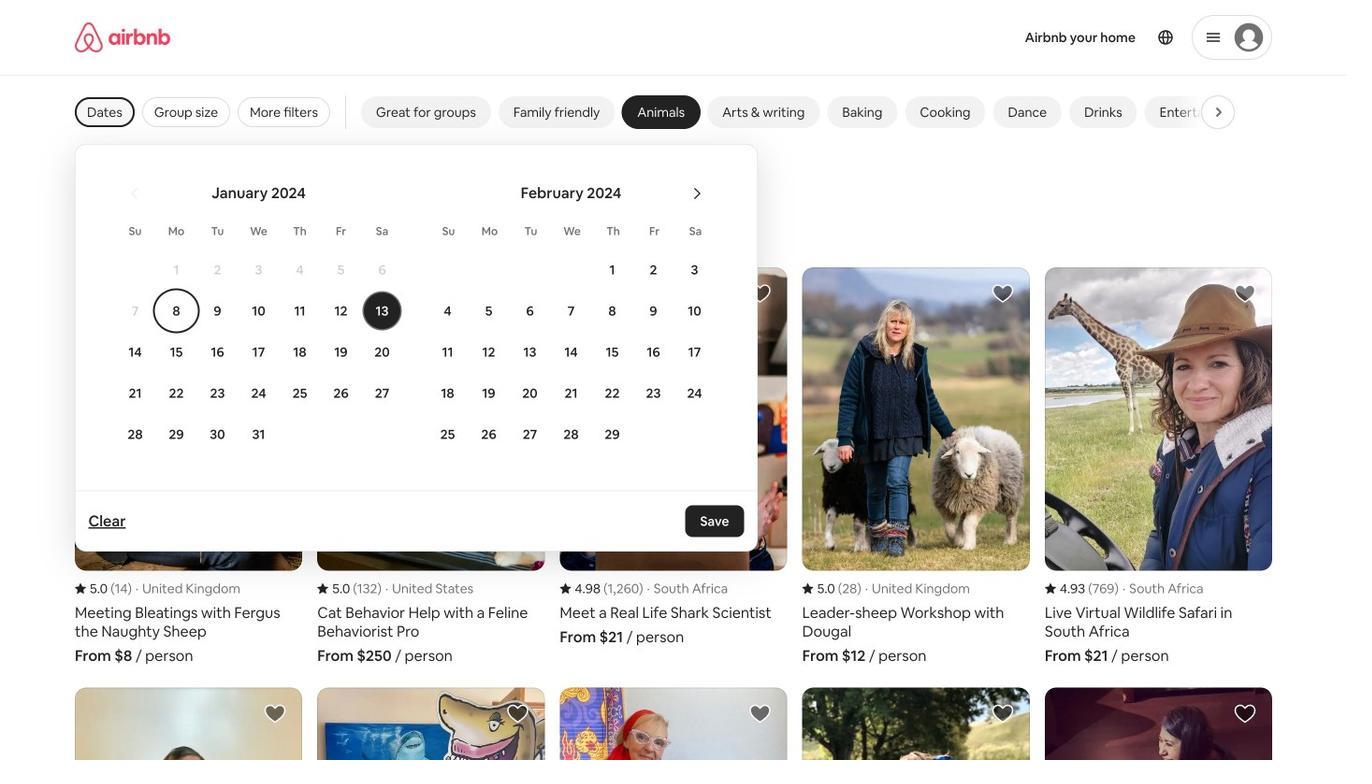 Task type: vqa. For each thing, say whether or not it's contained in the screenshot.
the Rating 4.93 out of 5; 769 reviews Image
yes



Task type: locate. For each thing, give the bounding box(es) containing it.
profile element
[[837, 0, 1273, 75]]

save this experience image inside the live virtual wildlife safari in south africa group
[[1234, 283, 1257, 305]]

rating 5.0 out of 5; 132 reviews image
[[317, 580, 382, 597]]

cat behavior help with a feline behaviorist pro group
[[317, 268, 545, 666]]

save this experience image
[[264, 283, 287, 305], [992, 283, 1014, 305], [264, 703, 287, 725], [992, 703, 1014, 725], [1234, 703, 1257, 725]]

save this experience image
[[507, 283, 529, 305], [749, 283, 772, 305], [1234, 283, 1257, 305], [507, 703, 529, 725], [749, 703, 772, 725]]

rating 5.0 out of 5; 28 reviews image
[[803, 580, 862, 597]]

save this experience image inside cat behavior help with a feline behaviorist pro group
[[507, 283, 529, 305]]

meet a real life shark scientist group
[[560, 268, 788, 647]]

cooking element
[[920, 104, 971, 121]]

save this experience image inside meet a real life shark scientist group
[[749, 283, 772, 305]]

live virtual wildlife safari in south africa group
[[1045, 268, 1273, 666]]



Task type: describe. For each thing, give the bounding box(es) containing it.
rating 4.98 out of 5; 1,260 reviews image
[[560, 580, 643, 597]]

rating 5.0 out of 5; 14 reviews image
[[75, 580, 132, 597]]

leader-sheep workshop with dougal group
[[803, 268, 1030, 666]]

dance element
[[1008, 104, 1047, 121]]

save this experience image for cat behavior help with a feline behaviorist pro group
[[507, 283, 529, 305]]

family friendly element
[[514, 104, 600, 121]]

drinks element
[[1085, 104, 1123, 121]]

entertainment element
[[1160, 104, 1247, 121]]

save this experience image inside leader-sheep workshop with dougal group
[[992, 283, 1014, 305]]

arts & writing element
[[723, 104, 805, 121]]

save this experience image for the live virtual wildlife safari in south africa group
[[1234, 283, 1257, 305]]

rating 4.93 out of 5; 769 reviews image
[[1045, 580, 1119, 597]]

great for groups element
[[376, 104, 476, 121]]

baking element
[[843, 104, 883, 121]]

calendar application
[[94, 163, 1348, 497]]

animals element
[[638, 104, 685, 121]]

save this experience image for meet a real life shark scientist group
[[749, 283, 772, 305]]

meeting bleatings 
  with fergus the naughty sheep group
[[75, 268, 302, 666]]



